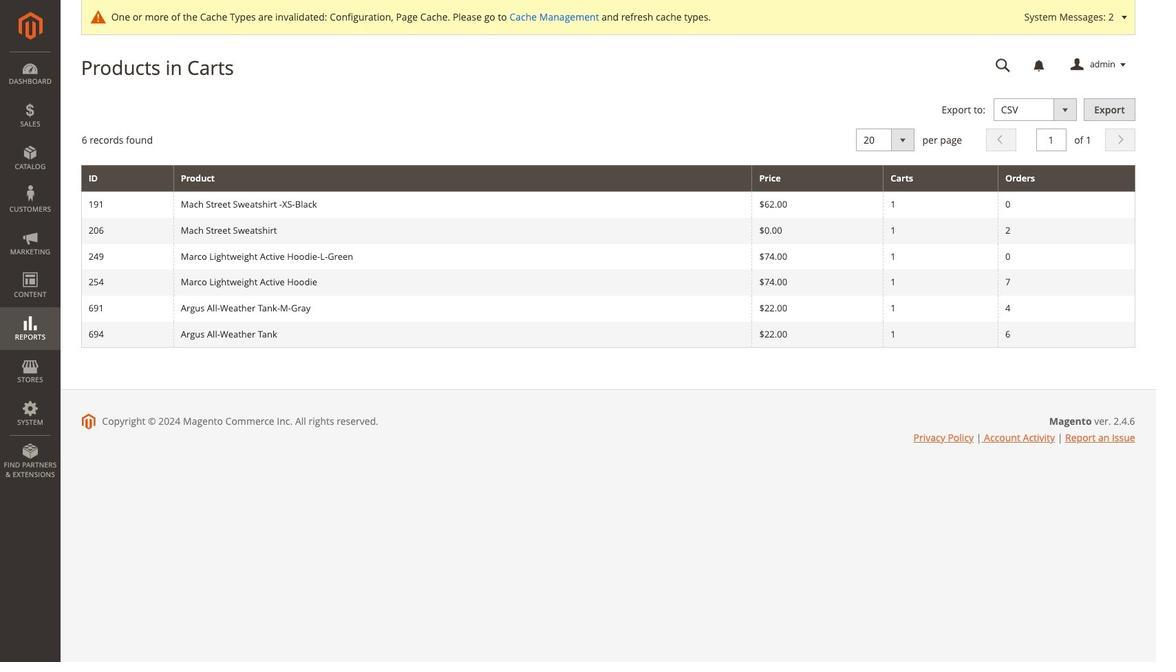 Task type: locate. For each thing, give the bounding box(es) containing it.
menu bar
[[0, 52, 61, 487]]

magento admin panel image
[[18, 12, 42, 40]]

None text field
[[986, 53, 1020, 77]]

None text field
[[1036, 128, 1066, 151]]



